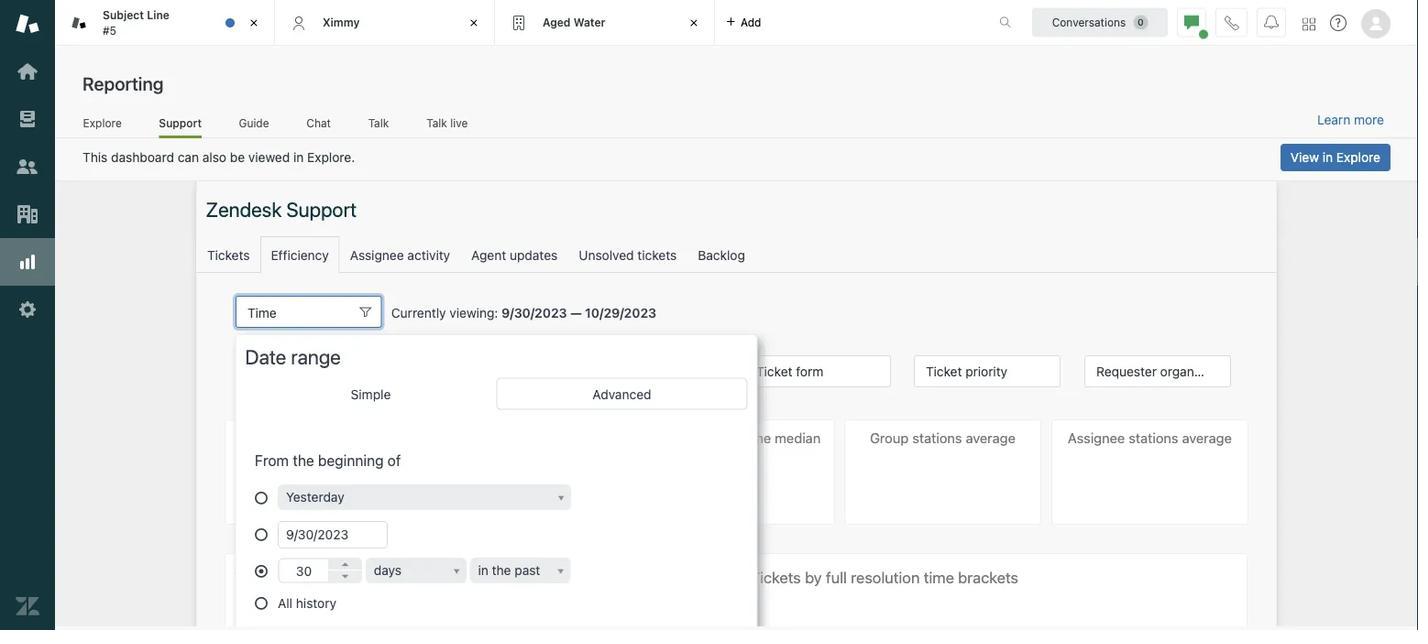 Task type: locate. For each thing, give the bounding box(es) containing it.
2 close image from the left
[[465, 14, 483, 32]]

guide
[[239, 117, 269, 129]]

0 horizontal spatial explore
[[83, 117, 122, 129]]

close image inside aged water tab
[[685, 14, 703, 32]]

close image
[[245, 14, 263, 32], [465, 14, 483, 32], [685, 14, 703, 32]]

close image for aged water
[[685, 14, 703, 32]]

in
[[1323, 150, 1333, 165], [293, 150, 304, 165]]

1 close image from the left
[[245, 14, 263, 32]]

0 horizontal spatial talk
[[368, 117, 389, 129]]

close image inside tab
[[245, 14, 263, 32]]

0 horizontal spatial in
[[293, 150, 304, 165]]

talk right 'chat'
[[368, 117, 389, 129]]

explore down learn more "link"
[[1337, 150, 1381, 165]]

more
[[1354, 112, 1384, 127]]

close image for ximmy
[[465, 14, 483, 32]]

support
[[159, 117, 202, 129]]

admin image
[[16, 298, 39, 322]]

guide link
[[238, 116, 270, 136]]

0 horizontal spatial close image
[[245, 14, 263, 32]]

talk for talk
[[368, 117, 389, 129]]

talk live
[[427, 117, 468, 129]]

1 horizontal spatial close image
[[465, 14, 483, 32]]

1 talk from the left
[[368, 117, 389, 129]]

add
[[741, 16, 761, 29]]

talk
[[368, 117, 389, 129], [427, 117, 447, 129]]

water
[[574, 16, 606, 29]]

close image left add popup button
[[685, 14, 703, 32]]

2 horizontal spatial close image
[[685, 14, 703, 32]]

talk live link
[[426, 116, 468, 136]]

reporting image
[[16, 250, 39, 274]]

close image left 'ximmy'
[[245, 14, 263, 32]]

in inside "button"
[[1323, 150, 1333, 165]]

talk link
[[368, 116, 389, 136]]

2 talk from the left
[[427, 117, 447, 129]]

in right viewed
[[293, 150, 304, 165]]

1 vertical spatial explore
[[1337, 150, 1381, 165]]

1 horizontal spatial talk
[[427, 117, 447, 129]]

explore inside explore link
[[83, 117, 122, 129]]

talk left live
[[427, 117, 447, 129]]

explore
[[83, 117, 122, 129], [1337, 150, 1381, 165]]

dashboard
[[111, 150, 174, 165]]

close image left 'aged'
[[465, 14, 483, 32]]

1 in from the left
[[1323, 150, 1333, 165]]

tab
[[55, 0, 275, 46]]

1 horizontal spatial explore
[[1337, 150, 1381, 165]]

also
[[202, 150, 227, 165]]

close image inside ximmy tab
[[465, 14, 483, 32]]

conversations button
[[1032, 8, 1168, 37]]

3 close image from the left
[[685, 14, 703, 32]]

in right the view
[[1323, 150, 1333, 165]]

notifications image
[[1264, 15, 1279, 30]]

explore up this
[[83, 117, 122, 129]]

1 horizontal spatial in
[[1323, 150, 1333, 165]]

zendesk support image
[[16, 12, 39, 36]]

subject line #5
[[103, 9, 170, 37]]

ximmy tab
[[275, 0, 495, 46]]

view
[[1291, 150, 1319, 165]]

customers image
[[16, 155, 39, 179]]

be
[[230, 150, 245, 165]]

viewed
[[248, 150, 290, 165]]

support link
[[159, 116, 202, 138]]

0 vertical spatial explore
[[83, 117, 122, 129]]

view in explore
[[1291, 150, 1381, 165]]

organizations image
[[16, 203, 39, 226]]

line
[[147, 9, 170, 22]]

views image
[[16, 107, 39, 131]]



Task type: describe. For each thing, give the bounding box(es) containing it.
add button
[[715, 0, 772, 45]]

conversations
[[1052, 16, 1126, 29]]

live
[[450, 117, 468, 129]]

view in explore button
[[1281, 144, 1391, 171]]

tabs tab list
[[55, 0, 980, 46]]

aged water tab
[[495, 0, 715, 46]]

learn more link
[[1317, 112, 1384, 128]]

this dashboard can also be viewed in explore.
[[83, 150, 355, 165]]

get started image
[[16, 60, 39, 83]]

explore.
[[307, 150, 355, 165]]

aged
[[543, 16, 571, 29]]

subject
[[103, 9, 144, 22]]

ximmy
[[323, 16, 360, 29]]

zendesk products image
[[1303, 18, 1316, 31]]

chat link
[[306, 116, 331, 136]]

reporting
[[83, 72, 164, 94]]

explore link
[[83, 116, 122, 136]]

main element
[[0, 0, 55, 631]]

explore inside 'view in explore' "button"
[[1337, 150, 1381, 165]]

this
[[83, 150, 108, 165]]

get help image
[[1330, 15, 1347, 31]]

tab containing subject line
[[55, 0, 275, 46]]

#5
[[103, 24, 116, 37]]

2 in from the left
[[293, 150, 304, 165]]

aged water
[[543, 16, 606, 29]]

zendesk image
[[16, 595, 39, 619]]

chat
[[306, 117, 331, 129]]

button displays agent's chat status as online. image
[[1185, 15, 1199, 30]]

talk for talk live
[[427, 117, 447, 129]]

learn more
[[1317, 112, 1384, 127]]

can
[[178, 150, 199, 165]]

learn
[[1317, 112, 1351, 127]]



Task type: vqa. For each thing, say whether or not it's contained in the screenshot.
(1)
no



